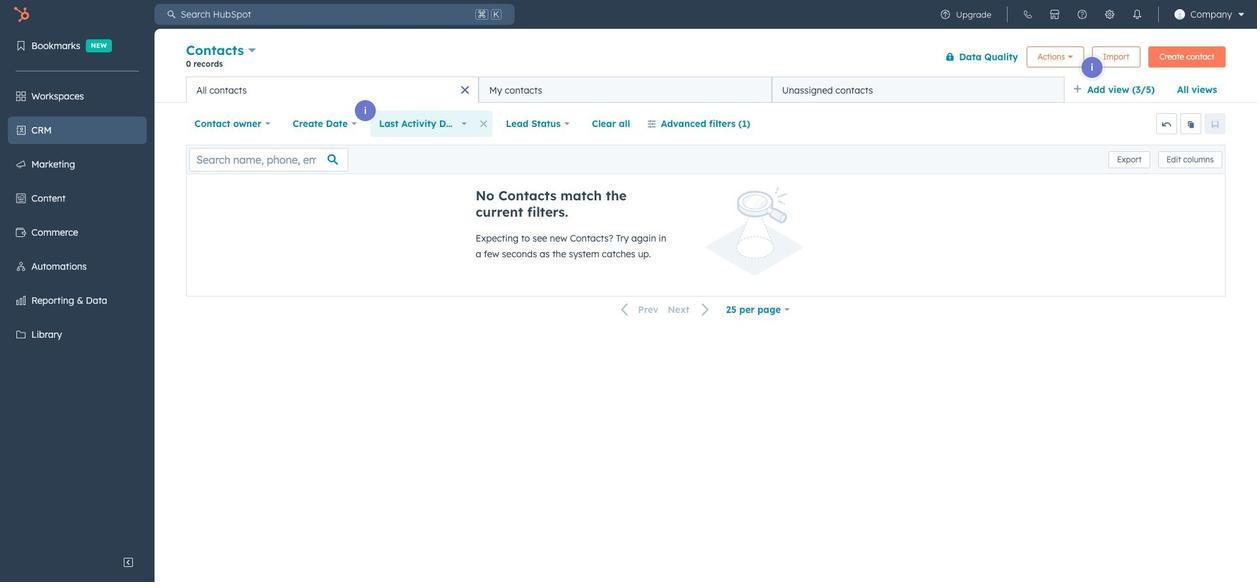 Task type: locate. For each thing, give the bounding box(es) containing it.
bookmarks primary navigation item image
[[16, 41, 26, 51]]

Search HubSpot search field
[[176, 4, 473, 25]]

banner
[[186, 40, 1226, 77]]

menu
[[932, 0, 1250, 29], [0, 29, 155, 550]]

marketplaces image
[[1050, 9, 1061, 20]]

help image
[[1078, 9, 1088, 20]]

notifications image
[[1133, 9, 1143, 20]]

pagination navigation
[[613, 301, 718, 319]]

settings image
[[1105, 9, 1116, 20]]

1 horizontal spatial menu
[[932, 0, 1250, 29]]



Task type: vqa. For each thing, say whether or not it's contained in the screenshot.
middle Press to sort. element
no



Task type: describe. For each thing, give the bounding box(es) containing it.
simon jacob image
[[1175, 9, 1186, 20]]

Search name, phone, email addresses, or company search field
[[189, 148, 348, 171]]

0 horizontal spatial menu
[[0, 29, 155, 550]]



